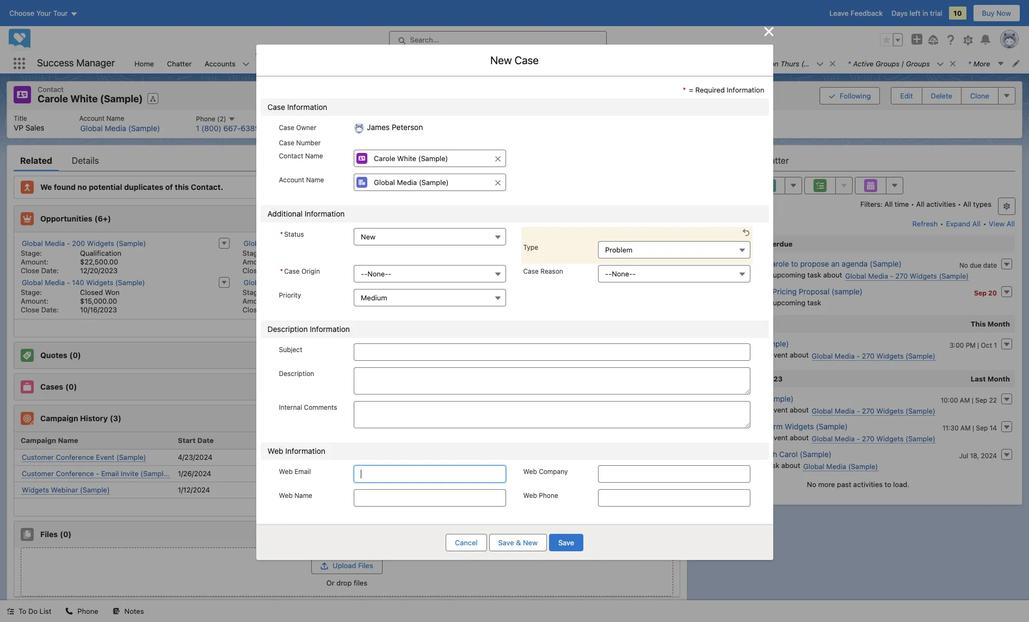 Task type: locate. For each thing, give the bounding box(es) containing it.
0 vertical spatial review
[[746, 287, 771, 296]]

information
[[727, 85, 765, 94], [287, 102, 328, 112], [305, 209, 345, 218], [310, 325, 350, 334], [286, 447, 326, 456]]

(6+)
[[95, 214, 111, 223]]

0 vertical spatial view all link
[[989, 215, 1016, 232]]

you right task image
[[732, 270, 744, 279]]

of
[[165, 182, 173, 192]]

270 for sync up (sample)
[[863, 407, 875, 415]]

date: inside $15,000.00 close date:
[[41, 305, 59, 314]]

web for web information
[[268, 447, 283, 456]]

task image
[[712, 450, 725, 463]]

global inside you have an upcoming task about global media - 270 widgets (sample)
[[846, 271, 867, 280]]

view down global media - 1750 widgets (sample) element
[[334, 324, 350, 332]]

0 horizontal spatial none-
[[368, 270, 388, 278]]

& inside button
[[516, 539, 521, 547]]

0 vertical spatial view
[[990, 219, 1005, 228]]

2 event image from the top
[[712, 422, 725, 435]]

to inside list item
[[735, 59, 742, 68]]

1 vertical spatial event image
[[712, 422, 725, 435]]

2 vertical spatial contact
[[279, 152, 304, 160]]

name down web email
[[295, 492, 313, 500]]

--none-- for "case reason, --none--" button on the right top
[[606, 270, 636, 278]]

1 vertical spatial review
[[731, 339, 756, 348]]

0 horizontal spatial contact
[[38, 85, 64, 94]]

name for contact name
[[305, 152, 323, 160]]

2 customer from the top
[[22, 469, 54, 478]]

2 had from the top
[[746, 405, 758, 414]]

review for review pricing proposal (sample)
[[746, 287, 771, 296]]

save for save
[[559, 539, 575, 547]]

Web Company text field
[[599, 466, 751, 483]]

5 you from the top
[[732, 433, 744, 442]]

Contact Name text field
[[354, 150, 506, 167]]

description information
[[268, 325, 350, 334]]

sep left 14 on the right bottom
[[977, 424, 989, 432]]

(sample) inside the account name global media (sample)
[[128, 123, 160, 133]]

email up other
[[337, 469, 355, 478]]

description for description
[[279, 370, 314, 378]]

close for global media - 140 widgets (sample)
[[21, 305, 39, 314]]

0 vertical spatial upcoming
[[773, 270, 806, 279]]

description down subject
[[279, 370, 314, 378]]

--none-- inside case origin, --none-- button
[[361, 270, 392, 278]]

proposal
[[799, 287, 830, 296]]

name for account name global media (sample)
[[106, 114, 124, 122]]

list item
[[256, 53, 313, 74], [842, 53, 962, 74]]

1 horizontal spatial qualification amount:
[[243, 288, 343, 305]]

account down contact name
[[279, 176, 304, 184]]

0 horizontal spatial notes
[[40, 611, 62, 620]]

1 horizontal spatial to
[[792, 259, 799, 268]]

3 event from the top
[[770, 433, 788, 442]]

1 horizontal spatial phone
[[539, 492, 559, 500]]

close for global media - 1750 widgets (sample)
[[243, 305, 261, 314]]

list item containing *
[[842, 53, 962, 74]]

1 groups from the left
[[876, 59, 900, 68]]

month
[[988, 319, 1011, 328], [988, 374, 1011, 383]]

global media - 400 widgets (sample) element
[[458, 237, 680, 276]]

1 vertical spatial 1
[[995, 341, 998, 349]]

comments
[[304, 404, 337, 412]]

1 month from the top
[[988, 319, 1011, 328]]

0 horizontal spatial quotes
[[40, 351, 67, 360]]

| left 14 on the right bottom
[[973, 424, 975, 432]]

qualification inside global media - 200 widgets (sample) element
[[80, 249, 121, 257]]

notes element
[[14, 602, 681, 622]]

contact down case number
[[279, 152, 304, 160]]

time
[[895, 200, 910, 208]]

name up the 'customer conference event (sample)' at the bottom
[[58, 436, 78, 445]]

(sample) inside you have an upcoming task about global media - 270 widgets (sample)
[[940, 271, 969, 280]]

0 vertical spatial sent
[[497, 453, 512, 462]]

1 vertical spatial phone
[[78, 607, 98, 616]]

month for last month
[[988, 374, 1011, 383]]

stage: inside global media - 200 widgets (sample) element
[[21, 249, 42, 257]]

event inside customer conference event (sample) link
[[96, 453, 114, 462]]

review pricing proposal (sample) link
[[746, 287, 863, 296]]

event image
[[712, 394, 725, 407]]

1 horizontal spatial 1
[[995, 341, 998, 349]]

* recently viewed | quotes
[[507, 59, 598, 68]]

case up the global media - 180 widgets (sample) link
[[524, 268, 539, 276]]

date: for global media - 400 widgets (sample)
[[485, 266, 503, 275]]

demo
[[731, 422, 751, 431]]

groups right active
[[876, 59, 900, 68]]

upload files
[[333, 561, 373, 570]]

no more past activities to load. status
[[701, 480, 1016, 489]]

qualification amount: down 1750
[[243, 288, 343, 305]]

1 event from the top
[[770, 350, 788, 359]]

conference down customer conference event (sample) link at the left
[[56, 469, 94, 478]]

2 view all from the top
[[334, 503, 360, 512]]

date: down priority
[[263, 305, 281, 314]]

qualification amount: inside global media - 200 widgets (sample) element
[[21, 249, 121, 266]]

close inside $22,500.00 close date:
[[21, 266, 39, 275]]

contact name
[[279, 152, 323, 160]]

(0) right list
[[65, 611, 76, 620]]

1 vertical spatial carole
[[767, 259, 790, 268]]

1 conference from the top
[[56, 453, 94, 462]]

•
[[912, 200, 915, 208], [958, 200, 962, 208], [941, 219, 944, 228], [984, 219, 987, 228], [749, 319, 753, 328], [759, 374, 763, 383]]

2 --none-- from the left
[[606, 270, 636, 278]]

0 vertical spatial call
[[744, 59, 755, 68]]

manager
[[76, 57, 115, 69]]

global media - 140 widgets (sample) link
[[22, 278, 145, 287]]

0 vertical spatial conference
[[56, 453, 94, 462]]

web for web phone
[[524, 492, 537, 500]]

1 vertical spatial task
[[808, 298, 822, 307]]

3 you had an event about global media - 270 widgets (sample) from the top
[[732, 433, 936, 443]]

email down web information
[[295, 468, 311, 476]]

1 vertical spatial status
[[497, 436, 520, 445]]

1 none- from the left
[[368, 270, 388, 278]]

2 month from the top
[[988, 374, 1011, 383]]

1 horizontal spatial save
[[559, 539, 575, 547]]

no left due
[[960, 261, 969, 269]]

text default image up the delete
[[950, 60, 957, 67]]

files up files
[[358, 561, 373, 570]]

* down additional at top left
[[280, 230, 283, 239]]

1 horizontal spatial chatter link
[[760, 149, 789, 171]]

text default image
[[488, 60, 496, 67], [950, 60, 957, 67]]

1 horizontal spatial list item
[[842, 53, 962, 74]]

call
[[744, 59, 755, 68], [749, 450, 761, 459]]

view all down global media - 1750 widgets (sample) element
[[334, 324, 360, 332]]

no
[[960, 261, 969, 269], [807, 480, 817, 489]]

1 horizontal spatial quotes
[[574, 59, 598, 68]]

view all down other
[[334, 503, 360, 512]]

you up october
[[732, 298, 744, 307]]

case up case owner on the top of the page
[[268, 102, 285, 112]]

files for upload files
[[358, 561, 373, 570]]

call left jim
[[744, 59, 755, 68]]

campaign name element
[[14, 432, 174, 450]]

0 horizontal spatial status
[[284, 230, 304, 239]]

you down intro
[[732, 461, 744, 470]]

qualification for 1750
[[302, 288, 343, 297]]

task inside you have an upcoming task about global media - 270 widgets (sample)
[[808, 270, 822, 279]]

0 horizontal spatial global media (sample) link
[[80, 123, 160, 133]]

stage: down close date:
[[243, 288, 264, 297]]

1 save from the left
[[499, 539, 514, 547]]

carole right contact image
[[38, 93, 68, 105]]

you inside you had a task about global media (sample)
[[732, 461, 744, 470]]

customer conference - email invite (sample) link
[[22, 469, 170, 478]]

2 event from the top
[[770, 405, 788, 414]]

2 upcoming from the top
[[773, 298, 806, 307]]

0 vertical spatial campaign
[[40, 414, 78, 423]]

close for global media - 400 widgets (sample)
[[465, 266, 483, 275]]

sep left 20
[[975, 289, 987, 297]]

1 horizontal spatial text default image
[[950, 60, 957, 67]]

0 vertical spatial no
[[960, 261, 969, 269]]

owner
[[429, 114, 449, 122], [296, 123, 316, 132]]

email down the upcoming & overdue
[[746, 259, 765, 268]]

stage: inside the global media - 400 widgets (sample) element
[[465, 249, 486, 257]]

- inside campaign history element
[[96, 469, 99, 478]]

media inside global media - 180 widgets (sample) stage: amount: close date:
[[489, 278, 509, 287]]

case for case reason
[[524, 268, 539, 276]]

stage: down status, new button
[[465, 249, 486, 257]]

event
[[96, 453, 114, 462], [337, 453, 356, 462]]

view down types
[[990, 219, 1005, 228]]

1 vertical spatial customer
[[22, 469, 54, 478]]

0 horizontal spatial groups
[[876, 59, 900, 68]]

view inside campaign history element
[[334, 503, 350, 512]]

view for view all 'link' within the campaign history element
[[334, 503, 350, 512]]

am for sync up (sample)
[[961, 396, 971, 404]]

(0) right cases
[[65, 382, 77, 391]]

name for account name
[[306, 176, 324, 184]]

clone
[[971, 91, 990, 100]]

text default image left to
[[7, 608, 14, 615]]

--none--
[[361, 270, 392, 278], [606, 270, 636, 278]]

date: inside $40,000.00 close date:
[[485, 266, 503, 275]]

2 sent from the top
[[497, 469, 512, 478]]

1 horizontal spatial notes
[[124, 607, 144, 616]]

Description text field
[[354, 368, 751, 395]]

stage: inside global media - 1750 widgets (sample) element
[[243, 288, 264, 297]]

--none-- inside "case reason, --none--" button
[[606, 270, 636, 278]]

an inside you have an upcoming task about global media - 270 widgets (sample)
[[763, 270, 771, 279]]

campaign name
[[21, 436, 78, 445]]

qualification up 10/17/2023
[[524, 249, 565, 257]]

email inside email info@salesforce.com
[[295, 114, 311, 122]]

1 customer from the top
[[22, 453, 54, 462]]

case
[[515, 54, 539, 66], [268, 102, 285, 112], [279, 123, 295, 132], [279, 139, 295, 147], [284, 268, 300, 276], [524, 268, 539, 276]]

* left =
[[683, 85, 686, 94]]

1 vertical spatial to
[[792, 259, 799, 268]]

1 vertical spatial you had an event about global media - 270 widgets (sample)
[[732, 405, 936, 415]]

had down demo
[[746, 433, 758, 442]]

2 none- from the left
[[612, 270, 633, 278]]

campaign history element
[[14, 405, 681, 517]]

--none-- for case origin, --none-- button
[[361, 270, 392, 278]]

1 --none-- from the left
[[361, 270, 392, 278]]

1 vertical spatial am
[[961, 424, 971, 432]]

account inside the account name global media (sample)
[[79, 114, 105, 122]]

1 you from the top
[[732, 270, 744, 279]]

1 left (800)
[[196, 124, 200, 133]]

3:00
[[950, 341, 965, 349]]

edit
[[901, 91, 914, 100]]

2 list item from the left
[[842, 53, 962, 74]]

global media - 140 widgets (sample)
[[22, 278, 145, 287]]

0 vertical spatial 1
[[196, 124, 200, 133]]

an up 'october  •  2023'
[[763, 298, 771, 307]]

amount: inside global media - 250 widgets (sample) element
[[243, 257, 270, 266]]

view all link down types
[[989, 215, 1016, 232]]

(sample) inside global media - 180 widgets (sample) stage: amount: close date:
[[559, 278, 589, 287]]

contact for contact owner
[[403, 114, 427, 122]]

0 vertical spatial have
[[746, 270, 762, 279]]

&
[[756, 239, 762, 248], [516, 539, 521, 547]]

4 you from the top
[[732, 405, 744, 414]]

Type button
[[599, 241, 751, 259]]

text default image for to do list
[[7, 608, 14, 615]]

information up web email
[[286, 447, 326, 456]]

stage: up close date:
[[243, 249, 264, 257]]

account
[[79, 114, 105, 122], [279, 176, 304, 184]]

2 vertical spatial you had an event about global media - 270 widgets (sample)
[[732, 433, 936, 443]]

stage: down opportunities image
[[21, 249, 42, 257]]

widgets webinar (sample) link
[[22, 485, 110, 495]]

task down propose
[[808, 270, 822, 279]]

sep for sync up (sample)
[[976, 396, 988, 404]]

opportunities image
[[21, 212, 34, 225]]

text default image right list
[[66, 608, 73, 615]]

qualification inside the global media - 400 widgets (sample) element
[[524, 249, 565, 257]]

view for middle view all 'link'
[[334, 324, 350, 332]]

global inside the account name global media (sample)
[[80, 123, 103, 133]]

1 vertical spatial conference
[[56, 469, 94, 478]]

month right last
[[988, 374, 1011, 383]]

Web Phone text field
[[599, 490, 751, 507]]

amount: inside global media - 1750 widgets (sample) element
[[243, 297, 270, 305]]

groups
[[876, 59, 900, 68], [907, 59, 931, 68]]

0 vertical spatial owner
[[429, 114, 449, 122]]

all inside campaign history element
[[352, 503, 360, 512]]

files inside button
[[649, 530, 664, 539]]

1 sent from the top
[[497, 453, 512, 462]]

widgets
[[87, 239, 114, 247], [309, 239, 336, 247], [531, 239, 558, 247], [910, 271, 938, 280], [86, 278, 113, 287], [312, 278, 339, 287], [530, 278, 557, 287], [877, 352, 904, 360], [877, 407, 904, 415], [785, 422, 814, 431], [877, 434, 904, 443], [22, 485, 49, 494]]

additional
[[268, 209, 303, 218]]

name down carole white (sample) in the left of the page
[[106, 114, 124, 122]]

Account Name text field
[[354, 174, 506, 191]]

* for * status
[[280, 230, 283, 239]]

& inside dropdown button
[[756, 239, 762, 248]]

an down review (sample) link
[[760, 350, 768, 359]]

|
[[570, 59, 572, 68], [902, 59, 905, 68], [978, 341, 980, 349], [972, 396, 974, 404], [973, 424, 975, 432]]

cancel button
[[446, 534, 487, 552]]

(0) down widgets webinar (sample) link
[[60, 530, 71, 539]]

you for 11:30
[[732, 433, 744, 442]]

owner inside list
[[429, 114, 449, 122]]

qualification amount: for $22,500.00
[[21, 249, 121, 266]]

| for sync up (sample)
[[972, 396, 974, 404]]

activities up refresh
[[927, 200, 957, 208]]

1 horizontal spatial --none--
[[606, 270, 636, 278]]

2 vertical spatial to
[[885, 480, 892, 489]]

qualification amount: inside global media - 1750 widgets (sample) element
[[243, 288, 343, 305]]

0 vertical spatial &
[[756, 239, 762, 248]]

0 horizontal spatial activities
[[854, 480, 883, 489]]

to
[[735, 59, 742, 68], [792, 259, 799, 268], [885, 480, 892, 489]]

* inside list item
[[848, 59, 852, 68]]

270
[[896, 271, 908, 280], [863, 352, 875, 360], [863, 407, 875, 415], [863, 434, 875, 443]]

1 vertical spatial &
[[516, 539, 521, 547]]

1 vertical spatial global media (sample) link
[[804, 462, 879, 471]]

2 conference from the top
[[56, 469, 94, 478]]

media
[[105, 123, 126, 133], [45, 239, 65, 247], [267, 239, 287, 247], [489, 239, 509, 247], [869, 271, 889, 280], [45, 278, 65, 287], [267, 278, 287, 287], [489, 278, 509, 287], [835, 352, 855, 360], [835, 407, 855, 415], [835, 434, 855, 443], [827, 462, 847, 471]]

Web Name text field
[[354, 490, 506, 507]]

1 list item from the left
[[256, 53, 313, 74]]

3 you from the top
[[732, 350, 744, 359]]

(0) inside notes element
[[65, 611, 76, 620]]

to left propose
[[792, 259, 799, 268]]

0 vertical spatial customer
[[22, 453, 54, 462]]

you had an event about global media - 270 widgets (sample) for widgets
[[732, 433, 936, 443]]

qualification amount: inside the global media - 400 widgets (sample) element
[[465, 249, 565, 266]]

2 have from the top
[[746, 298, 762, 307]]

0 horizontal spatial save
[[499, 539, 514, 547]]

call up a
[[749, 450, 761, 459]]

close
[[21, 266, 39, 275], [243, 266, 261, 275], [465, 266, 483, 275], [21, 305, 39, 314], [243, 305, 261, 314], [465, 305, 483, 314]]

an for no due date
[[763, 270, 771, 279]]

accounts list item
[[198, 53, 256, 74]]

1 vertical spatial sep
[[976, 396, 988, 404]]

1 vertical spatial campaign
[[21, 436, 56, 445]]

date: inside $22,500.00 close date:
[[41, 266, 59, 275]]

list
[[128, 53, 1030, 74], [7, 110, 1023, 138]]

success manager
[[37, 57, 115, 69]]

feedback
[[851, 9, 883, 17]]

0 vertical spatial type
[[524, 244, 539, 252]]

email for email
[[337, 469, 355, 478]]

email for email info@salesforce.com
[[295, 114, 311, 122]]

view all inside campaign history element
[[334, 503, 360, 512]]

status inside status element
[[497, 436, 520, 445]]

name inside the account name global media (sample)
[[106, 114, 124, 122]]

Internal Comments text field
[[354, 401, 751, 429]]

buy now button
[[973, 4, 1021, 22]]

$22,500.00 close date:
[[21, 257, 118, 275]]

you inside you have an upcoming task about global media - 270 widgets (sample)
[[732, 270, 744, 279]]

group
[[881, 33, 903, 46]]

2 save from the left
[[559, 539, 575, 547]]

event image left demo
[[712, 422, 725, 435]]

to left load.
[[885, 480, 892, 489]]

qualification amount: for $52,500.00
[[243, 288, 343, 305]]

close inside $15,000.00 close date:
[[21, 305, 39, 314]]

stage: for global media - 250 widgets (sample)
[[243, 249, 264, 257]]

we found no potential duplicates of this contact.
[[40, 182, 223, 192]]

qualification amount: down 200
[[21, 249, 121, 266]]

4 had from the top
[[746, 461, 758, 470]]

type element
[[333, 432, 492, 450]]

upcoming inside you have an upcoming task about global media - 270 widgets (sample)
[[773, 270, 806, 279]]

1 vertical spatial description
[[279, 370, 314, 378]]

1 have from the top
[[746, 270, 762, 279]]

name down contact name
[[306, 176, 324, 184]]

0 horizontal spatial account
[[79, 114, 105, 122]]

text default image for phone
[[66, 608, 73, 615]]

(0) up cases (0)
[[70, 351, 81, 360]]

0 vertical spatial am
[[961, 396, 971, 404]]

close inside $40,000.00 close date:
[[465, 266, 483, 275]]

3 had from the top
[[746, 433, 758, 442]]

had for review
[[746, 350, 758, 359]]

no more past activities to load.
[[807, 480, 910, 489]]

campaign for campaign name
[[21, 436, 56, 445]]

an
[[832, 259, 840, 268], [763, 270, 771, 279], [763, 298, 771, 307], [760, 350, 768, 359], [760, 405, 768, 414], [760, 433, 768, 442]]

$15,000.00
[[80, 297, 117, 305]]

text default image inside notes button
[[113, 608, 120, 615]]

had for sync
[[746, 405, 758, 414]]

drop
[[337, 579, 352, 587]]

or drop files
[[327, 579, 368, 587]]

1 vertical spatial sent
[[497, 469, 512, 478]]

0 vertical spatial description
[[268, 325, 308, 334]]

upcoming for you have an upcoming task
[[773, 298, 806, 307]]

stage: inside global media - 140 widgets (sample) element
[[21, 288, 42, 297]]

activities right past
[[854, 480, 883, 489]]

2023 for october  •  2023
[[754, 319, 773, 328]]

view all link down other
[[14, 498, 680, 516]]

1 horizontal spatial owner
[[429, 114, 449, 122]]

you up "september"
[[732, 350, 744, 359]]

2 horizontal spatial to
[[885, 480, 892, 489]]

notes inside notes button
[[124, 607, 144, 616]]

customer for customer conference event (sample)
[[22, 453, 54, 462]]

& for save
[[516, 539, 521, 547]]

global media (sample) link for (sample)
[[80, 123, 160, 133]]

global inside global media - 180 widgets (sample) stage: amount: close date:
[[466, 278, 487, 287]]

cases image
[[21, 380, 34, 393]]

have up 'october  •  2023'
[[746, 298, 762, 307]]

notes right do
[[40, 611, 62, 620]]

(sample) inside list item
[[802, 59, 832, 68]]

1 event image from the top
[[712, 339, 725, 352]]

have down the upcoming & overdue
[[746, 270, 762, 279]]

2 vertical spatial task
[[766, 461, 780, 470]]

files right add on the right bottom
[[649, 530, 664, 539]]

text default image inside to do list button
[[7, 608, 14, 615]]

2 horizontal spatial qualification
[[524, 249, 565, 257]]

0 vertical spatial account
[[79, 114, 105, 122]]

2 you had an event about global media - 270 widgets (sample) from the top
[[732, 405, 936, 415]]

files down webinar
[[40, 530, 58, 539]]

clone button
[[962, 87, 999, 104]]

date: up priority
[[263, 266, 281, 275]]

name
[[106, 114, 124, 122], [305, 152, 323, 160], [306, 176, 324, 184], [58, 436, 78, 445], [295, 492, 313, 500]]

case for case number
[[279, 139, 295, 147]]

title
[[14, 114, 27, 122]]

(0) inside the files element
[[60, 530, 71, 539]]

save right cancel button
[[499, 539, 514, 547]]

0 horizontal spatial chatter
[[167, 59, 192, 68]]

upcoming for you have an upcoming task about global media - 270 widgets (sample)
[[773, 270, 806, 279]]

contact.
[[191, 182, 223, 192]]

stage: for global media - 400 widgets (sample)
[[465, 249, 486, 257]]

1 horizontal spatial none-
[[612, 270, 633, 278]]

left
[[910, 9, 921, 17]]

10
[[954, 9, 963, 17]]

accounts
[[205, 59, 236, 68]]

conference for -
[[56, 469, 94, 478]]

files
[[354, 579, 368, 587]]

1 vertical spatial month
[[988, 374, 1011, 383]]

text default image inside "phone" button
[[66, 608, 73, 615]]

have inside you have an upcoming task about global media - 270 widgets (sample)
[[746, 270, 762, 279]]

september  •  2023
[[719, 374, 783, 383]]

you for no
[[732, 270, 744, 279]]

& left overdue
[[756, 239, 762, 248]]

campaign history (3)
[[40, 414, 121, 423]]

1 vertical spatial view all
[[334, 503, 360, 512]]

1 vertical spatial have
[[746, 298, 762, 307]]

1 horizontal spatial global media (sample) link
[[804, 462, 879, 471]]

email inside customer conference - email invite (sample) link
[[101, 469, 119, 478]]

1 vertical spatial view
[[334, 324, 350, 332]]

delete
[[932, 91, 953, 100]]

save & new button
[[489, 534, 547, 552]]

media inside the account name global media (sample)
[[105, 123, 126, 133]]

web down web company
[[524, 492, 537, 500]]

phone down web company
[[539, 492, 559, 500]]

* left active
[[848, 59, 852, 68]]

review up you have an upcoming task
[[746, 287, 771, 296]]

web for web name
[[279, 492, 293, 500]]

account for account name global media (sample)
[[79, 114, 105, 122]]

review (sample) link
[[731, 339, 790, 348]]

web down web email
[[279, 492, 293, 500]]

case down case owner on the top of the page
[[279, 139, 295, 147]]

upcoming up pricing
[[773, 270, 806, 279]]

event up demo platform widgets (sample) link
[[770, 405, 788, 414]]

review for review (sample)
[[731, 339, 756, 348]]

event up the customer conference - email invite (sample)
[[96, 453, 114, 462]]

2 you from the top
[[732, 298, 744, 307]]

list containing vp sales
[[7, 110, 1023, 138]]

stage: inside global media - 180 widgets (sample) stage: amount: close date:
[[465, 288, 486, 297]]

type up $40,000.00
[[524, 244, 539, 252]]

add
[[634, 530, 647, 539]]

0 vertical spatial carole
[[38, 93, 68, 105]]

upcoming down pricing
[[773, 298, 806, 307]]

global media - 200 widgets (sample)
[[22, 239, 146, 247]]

1 vertical spatial no
[[807, 480, 817, 489]]

name inside campaign history element
[[58, 436, 78, 445]]

1 vertical spatial chatter link
[[760, 149, 789, 171]]

stage: down $22,500.00 close date: at the top of the page
[[21, 288, 42, 297]]

2 vertical spatial sep
[[977, 424, 989, 432]]

stage: inside global media - 250 widgets (sample) element
[[243, 249, 264, 257]]

0 vertical spatial 2023
[[754, 319, 773, 328]]

october  •  2023
[[719, 319, 773, 328]]

notes (0)
[[40, 611, 76, 620]]

date: inside global media - 250 widgets (sample) element
[[263, 266, 281, 275]]

notes inside notes element
[[40, 611, 62, 620]]

text default image
[[829, 60, 837, 67], [7, 608, 14, 615], [66, 608, 73, 615], [113, 608, 120, 615]]

customer conference event (sample)
[[22, 453, 146, 462]]

date: inside $52,500.00 close date:
[[263, 305, 281, 314]]

information for case information
[[287, 102, 328, 112]]

qualification down 'global media - 1750 widgets (sample)' link
[[302, 288, 343, 297]]

0 horizontal spatial no
[[807, 480, 817, 489]]

web up web email
[[268, 447, 283, 456]]

1 horizontal spatial status
[[497, 436, 520, 445]]

amount: inside closed won amount:
[[21, 297, 48, 305]]

0 horizontal spatial &
[[516, 539, 521, 547]]

close inside $52,500.00 close date:
[[243, 305, 261, 314]]

had
[[746, 350, 758, 359], [746, 405, 758, 414], [746, 433, 758, 442], [746, 461, 758, 470]]

an down platform
[[760, 433, 768, 442]]

0 horizontal spatial qualification
[[80, 249, 121, 257]]

view all link inside campaign history element
[[14, 498, 680, 516]]

date
[[197, 436, 214, 445]]

none- down problem
[[612, 270, 633, 278]]

1
[[196, 124, 200, 133], [995, 341, 998, 349]]

* up priority
[[280, 268, 283, 276]]

- inside you have an upcoming task about global media - 270 widgets (sample)
[[891, 271, 894, 280]]

add files
[[634, 530, 664, 539]]

contact for contact name
[[279, 152, 304, 160]]

1 upcoming from the top
[[773, 270, 806, 279]]

1 had from the top
[[746, 350, 758, 359]]

--none-- down problem
[[606, 270, 636, 278]]

campaign up campaign name
[[40, 414, 78, 423]]

amount:
[[21, 257, 48, 266], [243, 257, 270, 266], [465, 257, 492, 266], [21, 297, 48, 305], [243, 297, 270, 305], [465, 297, 492, 305]]

viewed
[[543, 59, 568, 68]]

no left more
[[807, 480, 817, 489]]

1 vertical spatial owner
[[296, 123, 316, 132]]

try to call jim on thurs (sample) link
[[711, 53, 832, 74]]

media inside you have an upcoming task about global media - 270 widgets (sample)
[[869, 271, 889, 280]]

description
[[268, 325, 308, 334], [279, 370, 314, 378]]

event for platform
[[770, 433, 788, 442]]

email info@salesforce.com
[[295, 114, 368, 132]]

tab list
[[14, 149, 681, 171]]

event image
[[712, 339, 725, 352], [712, 422, 725, 435]]

0 horizontal spatial carole
[[38, 93, 68, 105]]

(sample)
[[802, 59, 832, 68], [100, 93, 143, 105], [128, 123, 160, 133], [116, 239, 146, 247], [338, 239, 368, 247], [560, 239, 590, 247], [870, 259, 902, 268], [940, 271, 969, 280], [115, 278, 145, 287], [341, 278, 371, 287], [559, 278, 589, 287], [758, 339, 790, 348], [906, 352, 936, 360], [762, 394, 794, 403], [906, 407, 936, 415], [816, 422, 848, 431], [906, 434, 936, 443], [800, 450, 832, 459], [116, 453, 146, 462], [849, 462, 879, 471], [141, 469, 170, 478], [80, 485, 110, 494]]

notes
[[124, 607, 144, 616], [40, 611, 62, 620]]

0 horizontal spatial to
[[735, 59, 742, 68]]

origin
[[302, 268, 320, 276]]

1 vertical spatial list
[[7, 110, 1023, 138]]

date: down the global media - 180 widgets (sample) link
[[485, 305, 503, 314]]

event down demo platform widgets (sample) link
[[770, 433, 788, 442]]

account name
[[279, 176, 324, 184]]

qualification inside global media - 1750 widgets (sample) element
[[302, 288, 343, 297]]

case up case number
[[279, 123, 295, 132]]

0 horizontal spatial qualification amount:
[[21, 249, 121, 266]]

in
[[923, 9, 929, 17]]

0 vertical spatial task
[[808, 270, 822, 279]]

6 you from the top
[[732, 461, 744, 470]]

1 vertical spatial 2023
[[765, 374, 783, 383]]

list containing home
[[128, 53, 1030, 74]]

1 vertical spatial upcoming
[[773, 298, 806, 307]]

0 horizontal spatial type
[[337, 436, 355, 445]]

event down review (sample) link
[[770, 350, 788, 359]]

--none-- up "medium"
[[361, 270, 392, 278]]

(0) for quotes (0)
[[70, 351, 81, 360]]

0 vertical spatial global media (sample) link
[[80, 123, 160, 133]]

vp
[[14, 123, 23, 132]]

2 vertical spatial event
[[770, 433, 788, 442]]

0 vertical spatial to
[[735, 59, 742, 68]]

widgets inside campaign history element
[[22, 485, 49, 494]]

other
[[337, 486, 356, 494]]

global media - 270 widgets (sample) link for sync up (sample)
[[812, 407, 936, 416]]



Task type: vqa. For each thing, say whether or not it's contained in the screenshot.


Task type: describe. For each thing, give the bounding box(es) containing it.
more
[[819, 480, 836, 489]]

10/16/2023
[[80, 305, 117, 314]]

an for 10:00 am | sep 22
[[760, 405, 768, 414]]

this month
[[971, 319, 1011, 328]]

internal comments
[[279, 404, 337, 412]]

list for home link
[[7, 110, 1023, 138]]

new inside status, new button
[[361, 233, 376, 241]]

information down jim
[[727, 85, 765, 94]]

upcoming & overdue button
[[702, 235, 1016, 252]]

owner for contact owner
[[429, 114, 449, 122]]

web for web company
[[524, 468, 537, 476]]

quotes (0)
[[40, 351, 81, 360]]

about inside you have an upcoming task about global media - 270 widgets (sample)
[[824, 270, 843, 279]]

• right time
[[912, 200, 915, 208]]

global media (sample) link for about
[[804, 462, 879, 471]]

opportunities (6+)
[[40, 214, 111, 223]]

on
[[771, 59, 779, 68]]

days left in trial
[[892, 9, 943, 17]]

james peterson
[[417, 123, 473, 133]]

1 vertical spatial activities
[[854, 480, 883, 489]]

had inside you had a task about global media (sample)
[[746, 461, 758, 470]]

have for you have an upcoming task
[[746, 298, 762, 307]]

case for case owner
[[279, 123, 295, 132]]

0 vertical spatial phone
[[539, 492, 559, 500]]

1 text default image from the left
[[488, 60, 496, 67]]

10/17/2023
[[524, 266, 560, 275]]

contact image
[[14, 86, 31, 103]]

new case
[[491, 54, 539, 66]]

0 vertical spatial chatter link
[[161, 53, 198, 74]]

potential
[[89, 182, 122, 192]]

case left the viewed
[[515, 54, 539, 66]]

0 horizontal spatial files
[[40, 530, 58, 539]]

global media - 250 widgets (sample) element
[[236, 237, 458, 276]]

sales
[[25, 123, 44, 132]]

200
[[72, 239, 85, 247]]

to
[[19, 607, 26, 616]]

Case Origin, --None-- button
[[354, 265, 506, 283]]

no for no more past activities to load.
[[807, 480, 817, 489]]

(0) for files (0)
[[60, 530, 71, 539]]

event for up
[[770, 405, 788, 414]]

| right the viewed
[[570, 59, 572, 68]]

information for description information
[[310, 325, 350, 334]]

an up you have an upcoming task about global media - 270 widgets (sample)
[[832, 259, 840, 268]]

files element
[[14, 521, 681, 598]]

text default image inside try to call jim on thurs (sample) list item
[[829, 60, 837, 67]]

task for you have an upcoming task about global media - 270 widgets (sample)
[[808, 270, 822, 279]]

event image for demo
[[712, 422, 725, 435]]

about for (sample)
[[790, 350, 809, 359]]

cancel
[[455, 539, 478, 547]]

contact for contact
[[38, 85, 64, 94]]

stage: for global media - 140 widgets (sample)
[[21, 288, 42, 297]]

qualification for 400
[[524, 249, 565, 257]]

all left types
[[964, 200, 972, 208]]

customer conference event (sample) link
[[22, 453, 146, 462]]

edit button
[[892, 87, 923, 104]]

close for global media - 200 widgets (sample)
[[21, 266, 39, 275]]

we
[[40, 182, 52, 192]]

1 horizontal spatial type
[[524, 244, 539, 252]]

campaign for campaign history (3)
[[40, 414, 78, 423]]

tab list containing related
[[14, 149, 681, 171]]

270 inside you have an upcoming task about global media - 270 widgets (sample)
[[896, 271, 908, 280]]

refresh • expand all • view all
[[913, 219, 1016, 228]]

files for add files
[[649, 530, 664, 539]]

home
[[135, 59, 154, 68]]

* for * case origin
[[280, 268, 283, 276]]

sep for demo platform widgets (sample)
[[977, 424, 989, 432]]

2 groups from the left
[[907, 59, 931, 68]]

case owner
[[279, 123, 316, 132]]

delete button
[[922, 87, 962, 104]]

start date element
[[174, 432, 333, 450]]

found
[[54, 182, 76, 192]]

start
[[178, 436, 196, 445]]

• up expand
[[958, 200, 962, 208]]

you had an event about global media - 270 widgets (sample) for (sample)
[[732, 405, 936, 415]]

task image
[[712, 259, 725, 272]]

amount: inside global media - 200 widgets (sample) element
[[21, 257, 48, 266]]

number
[[296, 139, 321, 147]]

1 horizontal spatial chatter
[[760, 155, 789, 165]]

you for 10:00
[[732, 405, 744, 414]]

related tab panel
[[14, 171, 681, 622]]

250
[[294, 239, 307, 247]]

name for web name
[[295, 492, 313, 500]]

email for email carole to propose an agenda (sample)
[[746, 259, 765, 268]]

all left time
[[885, 200, 893, 208]]

qualification for 200
[[80, 249, 121, 257]]

success
[[37, 57, 74, 69]]

amount: inside the global media - 400 widgets (sample) element
[[465, 257, 492, 266]]

* for * recently viewed | quotes
[[507, 59, 511, 68]]

about for platform
[[790, 433, 809, 442]]

webinar
[[51, 485, 78, 494]]

web company
[[524, 468, 568, 476]]

sync up (sample)
[[731, 394, 794, 403]]

you had a task about global media (sample)
[[732, 461, 879, 471]]

1 view all from the top
[[334, 324, 360, 332]]

2023 for september  •  2023
[[765, 374, 783, 383]]

all down global media - 1750 widgets (sample) element
[[352, 324, 360, 332]]

none- for "case reason, --none--" button on the right top
[[612, 270, 633, 278]]

stage: for global media - 200 widgets (sample)
[[21, 249, 42, 257]]

phone inside button
[[78, 607, 98, 616]]

an for 3:00 pm | oct 1
[[760, 350, 768, 359]]

| up edit button on the top of page
[[902, 59, 905, 68]]

had for demo
[[746, 433, 758, 442]]

global media - 400 widgets (sample)
[[466, 239, 590, 247]]

or
[[327, 579, 335, 587]]

0 vertical spatial sep
[[975, 289, 987, 297]]

(0) for cases (0)
[[65, 382, 77, 391]]

* case origin
[[280, 268, 320, 276]]

• left expand
[[941, 219, 944, 228]]

up
[[750, 394, 760, 403]]

• right october
[[749, 319, 753, 328]]

buy
[[983, 9, 995, 17]]

1 horizontal spatial event
[[337, 453, 356, 462]]

widgets webinar (sample)
[[22, 485, 110, 494]]

about inside you had a task about global media (sample)
[[782, 461, 801, 470]]

$22,500.00
[[80, 257, 118, 266]]

intro call with carol (sample)
[[731, 450, 832, 459]]

0 vertical spatial status
[[284, 230, 304, 239]]

new inside save & new button
[[523, 539, 538, 547]]

| for review (sample)
[[978, 341, 980, 349]]

all right expand all button
[[1007, 219, 1016, 228]]

stage: for global media - 1750 widgets (sample)
[[243, 288, 264, 297]]

account name global media (sample)
[[79, 114, 160, 133]]

conference for event
[[56, 453, 94, 462]]

white
[[70, 93, 98, 105]]

carol
[[780, 450, 798, 459]]

web for web email
[[279, 468, 293, 476]]

global media - 1750 widgets (sample) link
[[244, 278, 371, 287]]

22
[[990, 396, 998, 404]]

list for leave feedback link
[[128, 53, 1030, 74]]

date: inside global media - 180 widgets (sample) stage: amount: close date:
[[485, 305, 503, 314]]

global inside you had a task about global media (sample)
[[804, 462, 825, 471]]

review (sample)
[[731, 339, 790, 348]]

date: for global media - 140 widgets (sample)
[[41, 305, 59, 314]]

global media - 270 widgets (sample) link for review (sample)
[[812, 352, 936, 361]]

Status, New button
[[354, 228, 506, 246]]

reason
[[541, 268, 563, 276]]

email carole to propose an agenda (sample) link
[[746, 259, 902, 268]]

info@salesforce.com
[[295, 123, 368, 132]]

leave
[[830, 9, 849, 17]]

sent for event
[[497, 453, 512, 462]]

• down types
[[984, 219, 987, 228]]

close inside global media - 180 widgets (sample) stage: amount: close date:
[[465, 305, 483, 314]]

notes for notes (0)
[[40, 611, 62, 620]]

close inside global media - 250 widgets (sample) element
[[243, 266, 261, 275]]

case up 1750
[[284, 268, 300, 276]]

667-
[[224, 124, 241, 133]]

have for you have an upcoming task about global media - 270 widgets (sample)
[[746, 270, 762, 279]]

$52,500.00 close date:
[[243, 297, 340, 314]]

(800)
[[202, 124, 221, 133]]

widgets inside you have an upcoming task about global media - 270 widgets (sample)
[[910, 271, 938, 280]]

name for campaign name
[[58, 436, 78, 445]]

call inside list item
[[744, 59, 755, 68]]

add files button
[[625, 526, 672, 543]]

expand all button
[[946, 215, 982, 232]]

global media - 180 widgets (sample) element
[[458, 276, 680, 315]]

task inside you had a task about global media (sample)
[[766, 461, 780, 470]]

no for no due date
[[960, 261, 969, 269]]

notes for notes
[[124, 607, 144, 616]]

1 you had an event about global media - 270 widgets (sample) from the top
[[732, 350, 936, 360]]

intro call with carol (sample) link
[[731, 450, 832, 459]]

media inside you had a task about global media (sample)
[[827, 462, 847, 471]]

widgets inside global media - 180 widgets (sample) stage: amount: close date:
[[530, 278, 557, 287]]

this
[[175, 182, 189, 192]]

event for (sample)
[[770, 350, 788, 359]]

1 vertical spatial call
[[749, 450, 761, 459]]

global media - 400 widgets (sample) link
[[466, 239, 590, 248]]

no
[[78, 182, 87, 192]]

task for you have an upcoming task
[[808, 298, 822, 307]]

agenda
[[842, 259, 868, 268]]

an for 11:30 am | sep 14
[[760, 433, 768, 442]]

web phone
[[524, 492, 559, 500]]

related
[[20, 155, 52, 165]]

carole white (sample)
[[38, 93, 143, 105]]

Case Reason button
[[599, 265, 751, 283]]

info@salesforce.com link
[[295, 123, 368, 132]]

1 horizontal spatial activities
[[927, 200, 957, 208]]

(sample) inside you had a task about global media (sample)
[[849, 462, 879, 471]]

* for * active groups | groups
[[848, 59, 852, 68]]

date: for global media - 200 widgets (sample)
[[41, 266, 59, 275]]

event image for review
[[712, 339, 725, 352]]

peterson
[[442, 123, 473, 133]]

to do list
[[19, 607, 51, 616]]

propose
[[801, 259, 830, 268]]

type inside campaign history element
[[337, 436, 355, 445]]

& for upcoming
[[756, 239, 762, 248]]

quotes image
[[21, 349, 34, 362]]

global media - 180 widgets (sample) link
[[466, 278, 589, 287]]

$40,000.00 close date:
[[465, 257, 562, 275]]

you for jul
[[732, 461, 744, 470]]

jul 18, 2024
[[960, 452, 998, 460]]

all right expand
[[973, 219, 981, 228]]

active
[[854, 59, 874, 68]]

global media - 250 widgets (sample)
[[244, 239, 368, 247]]

description for description information
[[268, 325, 308, 334]]

2 text default image from the left
[[950, 60, 957, 67]]

270 for demo platform widgets (sample)
[[863, 434, 875, 443]]

Priority button
[[354, 289, 506, 307]]

close date:
[[243, 266, 281, 275]]

0 vertical spatial chatter
[[167, 59, 192, 68]]

case information
[[268, 102, 328, 112]]

filters: all time • all activities • all types
[[861, 200, 992, 208]]

status element
[[492, 432, 652, 450]]

date: for global media - 1750 widgets (sample)
[[263, 305, 281, 314]]

try to call jim on thurs (sample) list item
[[711, 53, 842, 74]]

oct
[[982, 341, 993, 349]]

- inside global media - 180 widgets (sample) stage: amount: close date:
[[511, 278, 514, 287]]

quotes inside related tab panel
[[40, 351, 67, 360]]

new inside new button
[[650, 214, 664, 223]]

pricing
[[773, 287, 797, 296]]

* for * = required information
[[683, 85, 686, 94]]

sync up (sample) link
[[731, 394, 794, 403]]

case for case information
[[268, 102, 285, 112]]

$15,000.00 close date:
[[21, 297, 117, 314]]

none- for case origin, --none-- button
[[368, 270, 388, 278]]

related link
[[20, 149, 52, 171]]

all right time
[[917, 200, 925, 208]]

global media - 270 widgets (sample) link for demo platform widgets (sample)
[[812, 434, 936, 444]]

* active groups | groups
[[848, 59, 931, 68]]

search...
[[410, 35, 439, 44]]

2024
[[981, 452, 998, 460]]

global media - 140 widgets (sample) element
[[14, 276, 236, 315]]

• up the sync up (sample) link
[[759, 374, 763, 383]]

subject
[[279, 346, 303, 354]]

search... button
[[389, 31, 607, 48]]

Subject text field
[[354, 344, 751, 361]]

| for demo platform widgets (sample)
[[973, 424, 975, 432]]

closed
[[80, 288, 103, 297]]

qualification amount: for $40,000.00
[[465, 249, 565, 266]]

james peterson link
[[417, 123, 473, 133]]

accounts link
[[198, 53, 242, 74]]

global media - 1750 widgets (sample) element
[[236, 276, 458, 315]]

information for additional information
[[305, 209, 345, 218]]

sent for email
[[497, 469, 512, 478]]

information for web information
[[286, 447, 326, 456]]

month for this month
[[988, 319, 1011, 328]]

global media - 200 widgets (sample) element
[[14, 237, 236, 276]]

inverse image
[[763, 25, 776, 38]]

global media - 180 widgets (sample) stage: amount: close date:
[[465, 278, 589, 314]]

Web Email text field
[[354, 466, 506, 483]]

amount: inside global media - 180 widgets (sample) stage: amount: close date:
[[465, 297, 492, 305]]

1 vertical spatial view all link
[[14, 319, 680, 337]]



